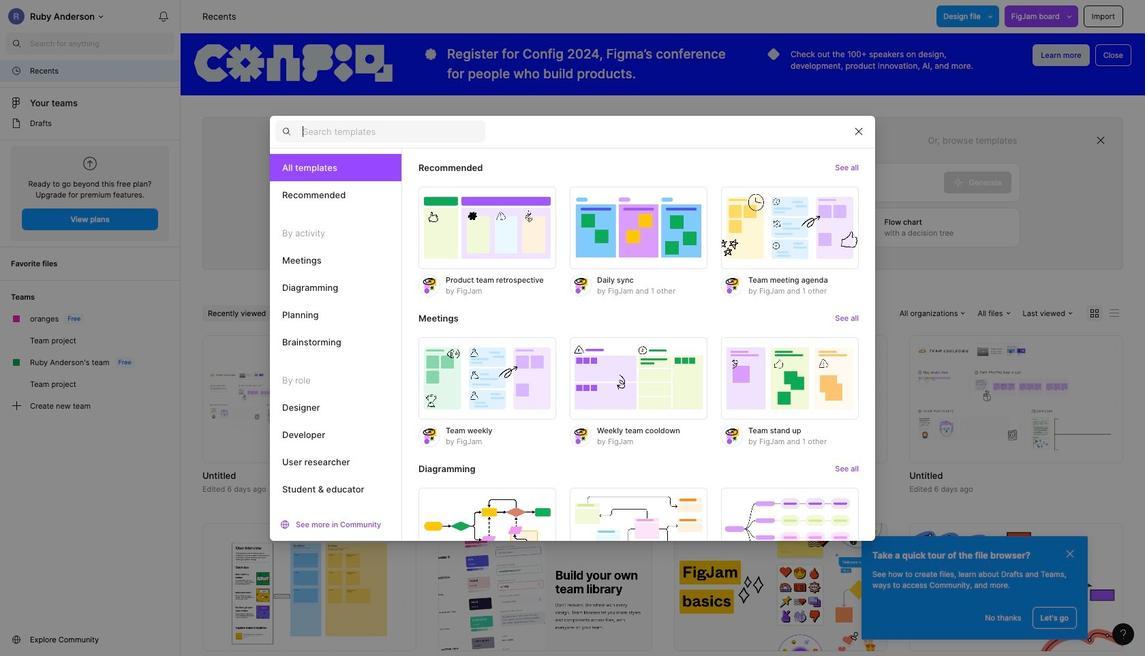 Task type: describe. For each thing, give the bounding box(es) containing it.
mindmap image
[[721, 488, 859, 571]]

team weekly image
[[419, 337, 556, 420]]

daily sync image
[[570, 186, 708, 269]]

bell 32 image
[[153, 5, 175, 27]]

team stand up image
[[721, 337, 859, 420]]

weekly team cooldown image
[[570, 337, 708, 420]]

Search for anything text field
[[30, 38, 175, 49]]

diagram basics image
[[419, 488, 556, 571]]

Search templates text field
[[303, 123, 485, 140]]



Task type: locate. For each thing, give the bounding box(es) containing it.
Ex: A weekly team meeting, starting with an ice breaker field
[[306, 163, 944, 201]]

community 16 image
[[11, 635, 22, 646]]

search 32 image
[[5, 33, 27, 55]]

recent 16 image
[[11, 65, 22, 76]]

file thumbnail image
[[445, 344, 645, 455], [681, 344, 881, 455], [917, 344, 1117, 455], [209, 372, 410, 427], [438, 523, 652, 652], [674, 523, 888, 652], [910, 523, 1124, 652], [232, 530, 387, 645]]

page 16 image
[[11, 118, 22, 129]]

uml diagram image
[[570, 488, 708, 571]]

team meeting agenda image
[[721, 186, 859, 269]]

product team retrospective image
[[419, 186, 556, 269]]

dialog
[[270, 115, 875, 598]]



Task type: vqa. For each thing, say whether or not it's contained in the screenshot.
"TEAM MEETING AGENDA" "image"
yes



